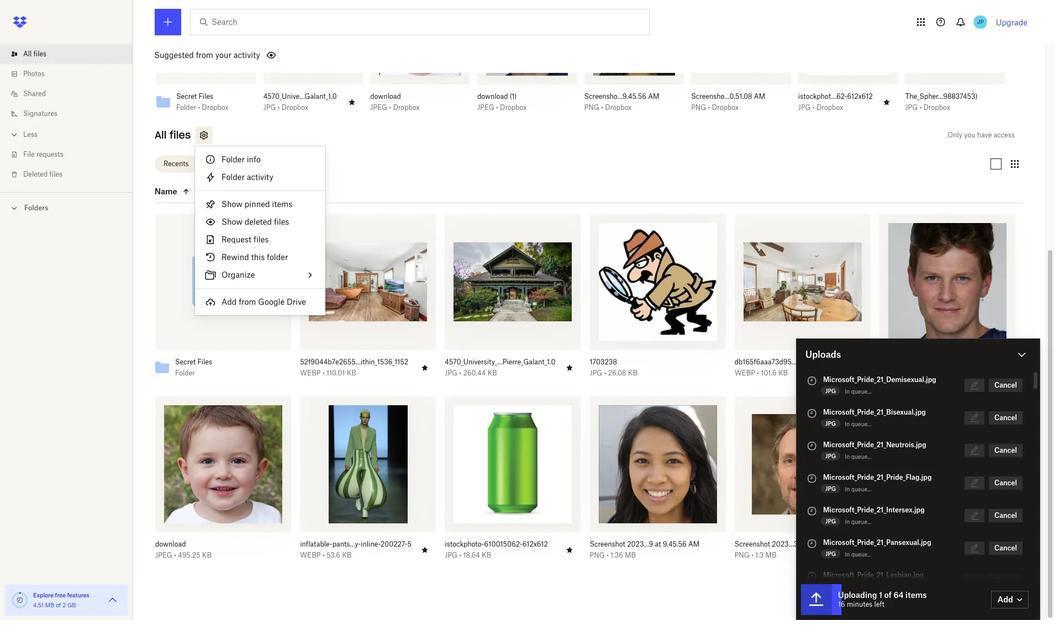 Task type: vqa. For each thing, say whether or not it's contained in the screenshot.
m4v
no



Task type: locate. For each thing, give the bounding box(es) containing it.
495.25
[[178, 552, 200, 560]]

folder settings image
[[198, 129, 211, 142]]

jpg down 4570_unive…galant_1.0
[[263, 103, 276, 111]]

1 upload pending image from the top
[[806, 440, 819, 453]]

signatures
[[23, 109, 58, 118]]

2 screenshot from the left
[[735, 540, 771, 549]]

0 horizontal spatial from
[[196, 50, 213, 60]]

5 in queue... from the top
[[845, 519, 872, 526]]

files right the "deleted"
[[50, 170, 63, 179]]

1 vertical spatial secret files button
[[175, 358, 272, 367]]

all files up recents
[[155, 129, 191, 141]]

0 vertical spatial of
[[885, 591, 892, 600]]

in queue... down microsoft_pride_21_intersex.jpg
[[845, 519, 872, 526]]

jpg • dropbox button for 4570_unive…galant_1.0
[[263, 103, 339, 112]]

1 show from the top
[[222, 200, 243, 209]]

4 in from the top
[[845, 486, 850, 493]]

0 horizontal spatial all
[[23, 50, 32, 58]]

3 upload pending image from the top
[[806, 505, 819, 519]]

jpg inside 1703238 jpg • 26.08 kb
[[590, 369, 603, 377]]

2 queue... from the top
[[852, 421, 872, 428]]

db165f6aaa73d95…ithin_1536_1152 button
[[735, 358, 847, 367]]

shared link
[[9, 84, 133, 104]]

1 horizontal spatial of
[[885, 591, 892, 600]]

folder inside secret files folder • dropbox
[[176, 103, 196, 111]]

5 cancel button from the top
[[989, 510, 1023, 523]]

activity down folder info menu item
[[247, 172, 273, 182]]

cancel inside microsoft_pride_21_lesbian.jpg cancel
[[995, 577, 1018, 585]]

screenshot for 1.3
[[735, 540, 771, 549]]

in queue... down microsoft_pride_21_bisexual.jpg
[[845, 421, 872, 428]]

screenshot up 1.3
[[735, 540, 771, 549]]

add for add
[[998, 595, 1014, 605]]

secret files button inside 'row'
[[175, 358, 272, 367]]

in down microsoft_pride_21_pansexual.jpg
[[845, 552, 850, 558]]

webp for webp • 110.01 kb
[[300, 369, 321, 377]]

1 vertical spatial from
[[239, 297, 256, 307]]

from inside menu item
[[239, 297, 256, 307]]

of inside the explore free features 4.51 mb of 2 gb
[[56, 603, 61, 609]]

png • dropbox button down screensho…0.51.08 am 'button'
[[692, 103, 767, 112]]

0 horizontal spatial screenshot
[[590, 540, 626, 549]]

1 vertical spatial download button
[[155, 540, 267, 549]]

kb right the '18.64'
[[482, 552, 492, 560]]

webp for webp • 101.6 kb
[[735, 369, 756, 377]]

png • dropbox button for screensho…0.51.08
[[692, 103, 767, 112]]

jpg down microsoft_pride_21_bisexual.jpg
[[826, 421, 836, 427]]

all files inside all files link
[[23, 50, 47, 58]]

1 horizontal spatial screenshot
[[735, 540, 771, 549]]

jpg • dropbox button down 4570_unive…galant_1.0 button
[[263, 103, 339, 112]]

0 vertical spatial download button
[[371, 92, 446, 101]]

jpg • dropbox button
[[263, 103, 339, 112], [799, 103, 874, 112], [906, 103, 981, 112]]

0 horizontal spatial of
[[56, 603, 61, 609]]

6 in from the top
[[845, 552, 850, 558]]

1 vertical spatial all
[[155, 129, 167, 141]]

1 screenshot from the left
[[590, 540, 626, 549]]

file, screenshot 2023-11-13 at 10.51.08 am.png row
[[731, 397, 871, 568]]

secret inside secret files folder
[[175, 358, 196, 366]]

at inside screenshot 2023…3 at 10.51.08 am png • 1.3 mb
[[800, 540, 806, 549]]

kb right 26.08
[[628, 369, 638, 377]]

in for microsoft_pride_21_pride_flag.jpg
[[845, 486, 850, 493]]

at for 2023…3
[[800, 540, 806, 549]]

dropbox image
[[9, 11, 31, 33]]

1 in queue... from the top
[[845, 389, 872, 395]]

download button inside row
[[155, 540, 267, 549]]

file, 52f9044b7e2655d26eb85c0b2abdc392-uncropped_scaled_within_1536_1152.webp row
[[296, 214, 436, 386]]

6 queue... from the top
[[852, 552, 872, 558]]

webp inside db165f6aaa73d95…ithin_1536_1152 webp • 101.6 kb
[[735, 369, 756, 377]]

from for add
[[239, 297, 256, 307]]

secret
[[176, 92, 197, 100], [175, 358, 196, 366]]

2 jpg • dropbox button from the left
[[799, 103, 874, 112]]

jpg inside the_spher…98837453) jpg • dropbox
[[906, 103, 918, 111]]

png left 1.36
[[590, 552, 605, 560]]

2 in queue... from the top
[[845, 421, 872, 428]]

upload pending image
[[806, 375, 819, 388], [806, 407, 819, 421], [806, 538, 819, 551], [806, 570, 819, 584]]

from for suggested
[[196, 50, 213, 60]]

jpg • dropbox button down the istockphot…62-612x612 button
[[799, 103, 874, 112]]

files for secret files folder • dropbox
[[199, 92, 213, 100]]

5 cancel from the top
[[995, 512, 1018, 520]]

show left pinned
[[222, 200, 243, 209]]

1 in from the top
[[845, 389, 850, 395]]

files inside deleted files "link"
[[50, 170, 63, 179]]

1 cancel button from the top
[[989, 379, 1023, 392]]

kb right 495.74
[[926, 369, 935, 377]]

0 vertical spatial items
[[272, 200, 293, 209]]

all up recents
[[155, 129, 167, 141]]

7 cancel from the top
[[995, 577, 1018, 585]]

kb inside 52f9044b7e2655…ithin_1536_1152 webp • 110.01 kb
[[347, 369, 357, 377]]

files right deleted
[[274, 217, 289, 227]]

files inside secret files folder • dropbox
[[199, 92, 213, 100]]

mb right 1.3
[[766, 552, 777, 560]]

show deleted files
[[222, 217, 289, 227]]

1 horizontal spatial at
[[800, 540, 806, 549]]

4 cancel from the top
[[995, 479, 1018, 488]]

activity
[[234, 50, 260, 60], [247, 172, 273, 182]]

0 vertical spatial activity
[[234, 50, 260, 60]]

2 upload pending image from the top
[[806, 407, 819, 421]]

• inside 52f9044b7e2655…ithin_1536_1152 webp • 110.01 kb
[[323, 369, 325, 377]]

0 vertical spatial add
[[222, 297, 237, 307]]

• inside 4570_university_…pierre_galant_1.0 jpg • 260.44 kb
[[460, 369, 462, 377]]

1 vertical spatial secret
[[175, 358, 196, 366]]

2 jpeg • dropbox button from the left
[[478, 103, 553, 112]]

0 vertical spatial secret files button
[[176, 92, 236, 101]]

2 dropbox from the left
[[282, 103, 308, 111]]

download inside download jpeg • dropbox
[[371, 92, 401, 100]]

png • dropbox button down screensho…9.45.56 am button
[[585, 103, 660, 112]]

starred
[[211, 160, 235, 168]]

5 queue... from the top
[[852, 519, 872, 526]]

add inside menu item
[[222, 297, 237, 307]]

4 queue... from the top
[[852, 486, 872, 493]]

3 cancel from the top
[[995, 447, 1018, 455]]

recents
[[164, 160, 189, 168]]

download inside "download (1) jpeg • dropbox"
[[478, 92, 508, 100]]

in for microsoft_pride_21_neutrois.jpg
[[845, 454, 850, 460]]

am right screensho…0.51.08 in the right top of the page
[[754, 92, 766, 100]]

uploading file status
[[802, 585, 833, 617]]

kb down pants…y-
[[342, 552, 352, 560]]

upload pending image up the uploading file image
[[806, 570, 819, 584]]

screenshot for 1.36
[[590, 540, 626, 549]]

2 horizontal spatial jpg • dropbox button
[[906, 103, 981, 112]]

uploads alert
[[797, 339, 1041, 621]]

of left 2
[[56, 603, 61, 609]]

organize menu item
[[195, 266, 326, 284]]

1 horizontal spatial from
[[239, 297, 256, 307]]

photos link
[[9, 64, 133, 84]]

cancel for microsoft_pride_21_bisexual.jpg
[[995, 414, 1018, 422]]

1 cancel from the top
[[995, 381, 1018, 390]]

jpg down 10.51.08 on the right of the page
[[826, 551, 836, 558]]

0 vertical spatial files
[[199, 92, 213, 100]]

jpg left 260.44 at bottom
[[445, 369, 458, 377]]

cancel button for microsoft_pride_21_demisexual.jpg
[[989, 379, 1023, 392]]

activity right your
[[234, 50, 260, 60]]

0 horizontal spatial items
[[272, 200, 293, 209]]

upload pending image right 2023…3
[[806, 538, 819, 551]]

7 dropbox from the left
[[817, 103, 844, 111]]

microsoft_pride_21_lesbian.jpg cancel
[[824, 572, 1018, 585]]

jpg down microsoft_pride_21_pride_flag.jpg
[[826, 486, 836, 493]]

kb down the db165f6aaa73d95…ithin_1536_1152 in the bottom of the page
[[779, 369, 788, 377]]

file, istockphoto-610015062-612x612.jpg row
[[441, 397, 581, 568]]

1 horizontal spatial add
[[998, 595, 1014, 605]]

1 horizontal spatial mb
[[625, 552, 636, 560]]

0 vertical spatial upload pending image
[[806, 440, 819, 453]]

6 in queue... from the top
[[845, 552, 872, 558]]

png down screensho…0.51.08 in the right top of the page
[[692, 103, 707, 111]]

microsoft_pride_21_intersex.jpg
[[824, 506, 925, 515]]

dropbox inside the istockphot…62-612x612 jpg • dropbox
[[817, 103, 844, 111]]

3 cancel button from the top
[[989, 444, 1023, 458]]

cancel button for microsoft_pride_21_neutrois.jpg
[[989, 444, 1023, 458]]

items inside uploading 1 of 64 items 16 minutes left
[[906, 591, 927, 600]]

jpg down the_spher…98837453)
[[906, 103, 918, 111]]

files for deleted files "link" at the top of page
[[50, 170, 63, 179]]

0 horizontal spatial mb
[[45, 603, 54, 609]]

2 horizontal spatial mb
[[766, 552, 777, 560]]

1 vertical spatial of
[[56, 603, 61, 609]]

kb down 4570_university_…pierre_galant_1.0
[[488, 369, 497, 377]]

requests
[[36, 150, 63, 159]]

png • dropbox button
[[585, 103, 660, 112], [692, 103, 767, 112]]

the_spher…98837453) button
[[906, 92, 981, 101]]

png left 1.3
[[735, 552, 750, 560]]

in queue... for microsoft_pride_21_neutrois.jpg
[[845, 454, 872, 460]]

secret inside secret files folder • dropbox
[[176, 92, 197, 100]]

in
[[845, 389, 850, 395], [845, 421, 850, 428], [845, 454, 850, 460], [845, 486, 850, 493], [845, 519, 850, 526], [845, 552, 850, 558]]

webp inside inflatable-pants…y-inline-200227-5 webp • 53.6 kb
[[300, 552, 321, 560]]

files inside secret files folder
[[198, 358, 212, 366]]

mb right 1.36
[[625, 552, 636, 560]]

folder
[[176, 103, 196, 111], [222, 155, 245, 164], [222, 172, 245, 182], [175, 369, 195, 377]]

2 vertical spatial upload pending image
[[806, 505, 819, 519]]

webp left 101.6
[[735, 369, 756, 377]]

dropbox inside screensho…0.51.08 am png • dropbox
[[712, 103, 739, 111]]

file, 4570_university_ave____pierre_galant_1.0.jpg row
[[441, 214, 581, 386]]

6 cancel button from the top
[[989, 542, 1023, 556]]

• inside 1703238 jpg • 26.08 kb
[[604, 369, 607, 377]]

all up photos
[[23, 50, 32, 58]]

all files up photos
[[23, 50, 47, 58]]

screensho…9.45.56 am button
[[585, 92, 660, 101]]

in down the microsoft_pride_21_neutrois.jpg
[[845, 454, 850, 460]]

mb inside screenshot 2023…3 at 10.51.08 am png • 1.3 mb
[[766, 552, 777, 560]]

file, inflatable-pants-today-inline-200227-5.webp row
[[296, 397, 436, 568]]

jpg down istockphot…62-
[[799, 103, 811, 111]]

screenshot inside screenshot 2023…9 at 9.45.56 am png • 1.36 mb
[[590, 540, 626, 549]]

1 queue... from the top
[[852, 389, 872, 395]]

queue... down the microsoft_pride_21_neutrois.jpg
[[852, 454, 872, 460]]

in queue... down microsoft_pride_21_pansexual.jpg
[[845, 552, 872, 558]]

at left 10.51.08 on the right of the page
[[800, 540, 806, 549]]

1 vertical spatial add
[[998, 595, 1014, 605]]

show inside menu item
[[222, 217, 243, 227]]

name
[[155, 187, 177, 196]]

rewind this folder
[[222, 253, 288, 262]]

the_spher…98837453) jpg • dropbox
[[906, 92, 978, 111]]

4570_university_…pierre_galant_1.0 jpg • 260.44 kb
[[445, 358, 556, 377]]

dropbox inside the_spher…98837453) jpg • dropbox
[[924, 103, 951, 111]]

1 horizontal spatial download
[[371, 92, 401, 100]]

istockphoto-610015062-612x612 jpg • 18.64 kb
[[445, 540, 548, 560]]

2 cancel button from the top
[[989, 412, 1023, 425]]

webp
[[300, 369, 321, 377], [735, 369, 756, 377], [300, 552, 321, 560]]

1 horizontal spatial png • dropbox button
[[692, 103, 767, 112]]

queue... down microsoft_pride_21_intersex.jpg
[[852, 519, 872, 526]]

4 dropbox from the left
[[500, 103, 527, 111]]

in down microsoft_pride_21_intersex.jpg
[[845, 519, 850, 526]]

uploads
[[806, 349, 842, 360]]

1 at from the left
[[655, 540, 661, 549]]

1 horizontal spatial 612x612
[[848, 92, 873, 100]]

6 cancel from the top
[[995, 545, 1018, 553]]

name button
[[155, 185, 248, 198]]

jpg • dropbox button down the_spher…98837453) button
[[906, 103, 981, 112]]

cancel for microsoft_pride_21_neutrois.jpg
[[995, 447, 1018, 455]]

in for microsoft_pride_21_pansexual.jpg
[[845, 552, 850, 558]]

0 vertical spatial all
[[23, 50, 32, 58]]

jpg down 1703238
[[590, 369, 603, 377]]

in queue... down microsoft_pride_21_demisexual.jpg
[[845, 389, 872, 395]]

request files
[[222, 235, 269, 244]]

png down screensho…9.45.56
[[585, 103, 600, 111]]

show inside 'menu item'
[[222, 200, 243, 209]]

items right pinned
[[272, 200, 293, 209]]

0 horizontal spatial png • dropbox button
[[585, 103, 660, 112]]

am inside screensho…9.45.56 am png • dropbox
[[649, 92, 660, 100]]

kb
[[347, 369, 357, 377], [488, 369, 497, 377], [628, 369, 638, 377], [779, 369, 788, 377], [926, 369, 935, 377], [202, 552, 212, 560], [342, 552, 352, 560], [482, 552, 492, 560]]

screenshot up 1.36
[[590, 540, 626, 549]]

webp left 110.01
[[300, 369, 321, 377]]

queue... down microsoft_pride_21_pride_flag.jpg
[[852, 486, 872, 493]]

4570_unive…galant_1.0 button
[[263, 92, 339, 101]]

less image
[[9, 129, 20, 140]]

0 vertical spatial 612x612
[[848, 92, 873, 100]]

1 horizontal spatial download button
[[371, 92, 446, 101]]

0 horizontal spatial add
[[222, 297, 237, 307]]

1 vertical spatial show
[[222, 217, 243, 227]]

kb inside file, download (1).jpeg row
[[926, 369, 935, 377]]

queue...
[[852, 389, 872, 395], [852, 421, 872, 428], [852, 454, 872, 460], [852, 486, 872, 493], [852, 519, 872, 526], [852, 552, 872, 558]]

uploading
[[839, 591, 878, 600]]

2023…3
[[772, 540, 798, 549]]

52f9044b7e2655…ithin_1536_1152 webp • 110.01 kb
[[300, 358, 409, 377]]

screenshot
[[590, 540, 626, 549], [735, 540, 771, 549]]

suggested from your activity
[[154, 50, 260, 60]]

upload pending image down uploads
[[806, 375, 819, 388]]

3 queue... from the top
[[852, 454, 872, 460]]

• inside the istockphot…62-612x612 jpg • dropbox
[[813, 103, 815, 111]]

microsoft_pride_21_lesbian.jpg
[[824, 572, 924, 580]]

0 vertical spatial all files
[[23, 50, 47, 58]]

in queue... down microsoft_pride_21_pride_flag.jpg
[[845, 486, 872, 493]]

0 horizontal spatial download button
[[155, 540, 267, 549]]

upload pending image
[[806, 440, 819, 453], [806, 473, 819, 486], [806, 505, 819, 519]]

photos
[[23, 70, 45, 78]]

at inside screenshot 2023…9 at 9.45.56 am png • 1.36 mb
[[655, 540, 661, 549]]

all
[[23, 50, 32, 58], [155, 129, 167, 141]]

jpg down istockphoto-
[[445, 552, 458, 560]]

kb right 495.25
[[202, 552, 212, 560]]

list
[[0, 38, 133, 192]]

in queue... down the microsoft_pride_21_neutrois.jpg
[[845, 454, 872, 460]]

png inside screensho…9.45.56 am png • dropbox
[[585, 103, 600, 111]]

from left google
[[239, 297, 256, 307]]

0 horizontal spatial jpg • dropbox button
[[263, 103, 339, 112]]

deleted
[[23, 170, 48, 179]]

show for show pinned items
[[222, 200, 243, 209]]

am right screensho…9.45.56
[[649, 92, 660, 100]]

1 jpg • dropbox button from the left
[[263, 103, 339, 112]]

kb inside the download jpeg • 495.25 kb
[[202, 552, 212, 560]]

0 horizontal spatial all files
[[23, 50, 47, 58]]

0 horizontal spatial download
[[155, 540, 186, 549]]

cancel button for microsoft_pride_21_pride_flag.jpg
[[989, 477, 1023, 490]]

mb inside screenshot 2023…9 at 9.45.56 am png • 1.36 mb
[[625, 552, 636, 560]]

2 cancel from the top
[[995, 414, 1018, 422]]

16
[[839, 601, 846, 609]]

png inside screenshot 2023…9 at 9.45.56 am png • 1.36 mb
[[590, 552, 605, 560]]

files for request files menu item on the top
[[254, 235, 269, 244]]

istockphoto-610015062-612x612 button
[[445, 540, 557, 549]]

queue... for microsoft_pride_21_intersex.jpg
[[852, 519, 872, 526]]

cancel button for microsoft_pride_21_intersex.jpg
[[989, 510, 1023, 523]]

0 vertical spatial secret
[[176, 92, 197, 100]]

show up request in the left top of the page
[[222, 217, 243, 227]]

add from google drive menu item
[[195, 294, 326, 311]]

2 upload pending image from the top
[[806, 473, 819, 486]]

only you have access
[[948, 131, 1015, 139]]

screenshot inside screenshot 2023…3 at 10.51.08 am png • 1.3 mb
[[735, 540, 771, 549]]

files down the show deleted files menu item
[[254, 235, 269, 244]]

mb
[[625, 552, 636, 560], [766, 552, 777, 560], [45, 603, 54, 609]]

png inside screensho…0.51.08 am png • dropbox
[[692, 103, 707, 111]]

1 vertical spatial items
[[906, 591, 927, 600]]

am right 9.45.56
[[689, 540, 700, 549]]

the_sphere_at_t…t_(53098837453) button
[[880, 540, 992, 549]]

files up photos
[[33, 50, 47, 58]]

• inside screenshot 2023…3 at 10.51.08 am png • 1.3 mb
[[752, 552, 754, 560]]

items inside 'menu item'
[[272, 200, 293, 209]]

upgrade
[[997, 17, 1028, 27]]

your
[[215, 50, 232, 60]]

2 horizontal spatial download
[[478, 92, 508, 100]]

1 horizontal spatial all files
[[155, 129, 191, 141]]

0 vertical spatial show
[[222, 200, 243, 209]]

260.44
[[464, 369, 486, 377]]

kb inside db165f6aaa73d95…ithin_1536_1152 webp • 101.6 kb
[[779, 369, 788, 377]]

screensho…9.45.56 am png • dropbox
[[585, 92, 660, 111]]

kb inside istockphoto-610015062-612x612 jpg • 18.64 kb
[[482, 552, 492, 560]]

0 vertical spatial from
[[196, 50, 213, 60]]

3 in queue... from the top
[[845, 454, 872, 460]]

jpeg • dropbox button for download (1)
[[478, 103, 553, 112]]

jpg
[[263, 103, 276, 111], [799, 103, 811, 111], [906, 103, 918, 111], [445, 369, 458, 377], [590, 369, 603, 377], [826, 388, 836, 395], [826, 421, 836, 427], [826, 453, 836, 460], [826, 486, 836, 493], [826, 519, 836, 525], [826, 551, 836, 558], [445, 552, 458, 560]]

files inside all files link
[[33, 50, 47, 58]]

at left 9.45.56
[[655, 540, 661, 549]]

upload pending image down db165f6aaa73d95…ithin_1536_1152 webp • 101.6 kb
[[806, 407, 819, 421]]

folder activity menu item
[[195, 169, 326, 186]]

kb down 52f9044b7e2655…ithin_1536_1152
[[347, 369, 357, 377]]

am right 10.51.08 on the right of the page
[[835, 540, 847, 549]]

4.51
[[33, 603, 44, 609]]

2 png • dropbox button from the left
[[692, 103, 767, 112]]

cancel button
[[989, 379, 1023, 392], [989, 412, 1023, 425], [989, 444, 1023, 458], [989, 477, 1023, 490], [989, 510, 1023, 523], [989, 542, 1023, 556], [989, 575, 1023, 588]]

webp inside 52f9044b7e2655…ithin_1536_1152 webp • 110.01 kb
[[300, 369, 321, 377]]

of right the 1
[[885, 591, 892, 600]]

shared
[[23, 90, 46, 98]]

cancel for microsoft_pride_21_intersex.jpg
[[995, 512, 1018, 520]]

screenshot 2023…3 at 10.51.08 am png • 1.3 mb
[[735, 540, 847, 560]]

4 cancel button from the top
[[989, 477, 1023, 490]]

webp down the inflatable-
[[300, 552, 321, 560]]

files inside the show deleted files menu item
[[274, 217, 289, 227]]

3 jpg • dropbox button from the left
[[906, 103, 981, 112]]

1 vertical spatial upload pending image
[[806, 473, 819, 486]]

in queue... for microsoft_pride_21_intersex.jpg
[[845, 519, 872, 526]]

1 vertical spatial files
[[198, 358, 212, 366]]

1 horizontal spatial jpg • dropbox button
[[799, 103, 874, 112]]

in for microsoft_pride_21_bisexual.jpg
[[845, 421, 850, 428]]

file, download (1).jpeg row
[[876, 214, 1016, 386]]

3 dropbox from the left
[[393, 103, 420, 111]]

free
[[55, 593, 66, 599]]

from left your
[[196, 50, 213, 60]]

5 dropbox from the left
[[605, 103, 632, 111]]

queue... down microsoft_pride_21_bisexual.jpg
[[852, 421, 872, 428]]

1 png • dropbox button from the left
[[585, 103, 660, 112]]

add inside popup button
[[998, 595, 1014, 605]]

files inside request files menu item
[[254, 235, 269, 244]]

queue... for microsoft_pride_21_demisexual.jpg
[[852, 389, 872, 395]]

jpg inside 4570_university_…pierre_galant_1.0 jpg • 260.44 kb
[[445, 369, 458, 377]]

cancel button for microsoft_pride_21_bisexual.jpg
[[989, 412, 1023, 425]]

queue... for microsoft_pride_21_neutrois.jpg
[[852, 454, 872, 460]]

2 in from the top
[[845, 421, 850, 428]]

folder • dropbox button
[[176, 103, 236, 112]]

2 at from the left
[[800, 540, 806, 549]]

in down microsoft_pride_21_bisexual.jpg
[[845, 421, 850, 428]]

8 dropbox from the left
[[924, 103, 951, 111]]

add from google drive
[[222, 297, 306, 307]]

jpeg inside the download jpeg • 495.25 kb
[[155, 552, 172, 560]]

mb right 4.51
[[45, 603, 54, 609]]

• inside the download jpeg • 495.25 kb
[[174, 552, 176, 560]]

cancel button for microsoft_pride_21_pansexual.jpg
[[989, 542, 1023, 556]]

0 horizontal spatial 612x612
[[523, 540, 548, 549]]

items right 64
[[906, 591, 927, 600]]

7 cancel button from the top
[[989, 575, 1023, 588]]

jpeg inside download jpeg • dropbox
[[371, 103, 388, 111]]

1 horizontal spatial jpeg • dropbox button
[[478, 103, 553, 112]]

0 horizontal spatial jpeg • dropbox button
[[371, 103, 446, 112]]

1 upload pending image from the top
[[806, 375, 819, 388]]

1 dropbox from the left
[[202, 103, 229, 111]]

am
[[649, 92, 660, 100], [754, 92, 766, 100], [689, 540, 700, 549], [835, 540, 847, 549]]

istockphot…62-612x612 button
[[799, 92, 874, 101]]

6 dropbox from the left
[[712, 103, 739, 111]]

3 upload pending image from the top
[[806, 538, 819, 551]]

in down microsoft_pride_21_pride_flag.jpg
[[845, 486, 850, 493]]

you
[[965, 131, 976, 139]]

rewind this folder menu item
[[195, 249, 326, 266]]

queue... down microsoft_pride_21_pansexual.jpg
[[852, 552, 872, 558]]

1 jpeg • dropbox button from the left
[[371, 103, 446, 112]]

2 show from the top
[[222, 217, 243, 227]]

secret files button for secret files folder • dropbox
[[176, 92, 236, 101]]

secret files button
[[176, 92, 236, 101], [175, 358, 272, 367]]

am inside screenshot 2023…3 at 10.51.08 am png • 1.3 mb
[[835, 540, 847, 549]]

1 horizontal spatial items
[[906, 591, 927, 600]]

0 horizontal spatial at
[[655, 540, 661, 549]]

in up microsoft_pride_21_bisexual.jpg
[[845, 389, 850, 395]]

1 vertical spatial all files
[[155, 129, 191, 141]]

3 in from the top
[[845, 454, 850, 460]]

5 in from the top
[[845, 519, 850, 526]]

all files link
[[9, 44, 133, 64]]

screenshot 2023…9 at 9.45.56 am button
[[590, 540, 702, 549]]

download inside the download jpeg • 495.25 kb
[[155, 540, 186, 549]]

all inside list item
[[23, 50, 32, 58]]

at
[[655, 540, 661, 549], [800, 540, 806, 549]]

cancel for microsoft_pride_21_pansexual.jpg
[[995, 545, 1018, 553]]

kb inside 1703238 jpg • 26.08 kb
[[628, 369, 638, 377]]

1 vertical spatial activity
[[247, 172, 273, 182]]

queue... down microsoft_pride_21_demisexual.jpg
[[852, 389, 872, 395]]

1 horizontal spatial all
[[155, 129, 167, 141]]

of
[[885, 591, 892, 600], [56, 603, 61, 609]]

• inside "download (1) jpeg • dropbox"
[[496, 103, 499, 111]]

items
[[272, 200, 293, 209], [906, 591, 927, 600]]

1 vertical spatial 612x612
[[523, 540, 548, 549]]

4 in queue... from the top
[[845, 486, 872, 493]]

jpeg inside "download (1) jpeg • dropbox"
[[478, 103, 495, 111]]

dropbox inside 4570_unive…galant_1.0 jpg • dropbox
[[282, 103, 308, 111]]



Task type: describe. For each thing, give the bounding box(es) containing it.
download (1) button
[[478, 92, 553, 101]]

in queue... for microsoft_pride_21_pansexual.jpg
[[845, 552, 872, 558]]

at for 2023…9
[[655, 540, 661, 549]]

mb inside the explore free features 4.51 mb of 2 gb
[[45, 603, 54, 609]]

upload pending image for microsoft_pride_21_demisexual.jpg
[[806, 375, 819, 388]]

• inside 4570_unive…galant_1.0 jpg • dropbox
[[278, 103, 280, 111]]

rewind
[[222, 253, 249, 262]]

have
[[978, 131, 992, 139]]

suggested
[[154, 50, 194, 60]]

in for microsoft_pride_21_intersex.jpg
[[845, 519, 850, 526]]

dropbox inside "download (1) jpeg • dropbox"
[[500, 103, 527, 111]]

inflatable-pants…y-inline-200227-5 button
[[300, 540, 412, 549]]

jpeg • dropbox button for download
[[371, 103, 446, 112]]

download button for download jpeg • 495.25 kb
[[155, 540, 267, 549]]

1703238
[[590, 358, 617, 366]]

• inside screensho…0.51.08 am png • dropbox
[[708, 103, 711, 111]]

activity inside menu item
[[247, 172, 273, 182]]

drive
[[287, 297, 306, 307]]

(1)
[[510, 92, 517, 100]]

quota usage element
[[11, 592, 29, 610]]

file, screenshot 2023-10-19 at 9.45.56 am.png row
[[586, 397, 726, 568]]

file requests
[[23, 150, 63, 159]]

list containing all files
[[0, 38, 133, 192]]

add for add from google drive
[[222, 297, 237, 307]]

1703238 button
[[590, 358, 702, 367]]

access
[[994, 131, 1015, 139]]

in for microsoft_pride_21_demisexual.jpg
[[845, 389, 850, 395]]

in queue... for microsoft_pride_21_bisexual.jpg
[[845, 421, 872, 428]]

1703238 jpg • 26.08 kb
[[590, 358, 638, 377]]

png inside screenshot 2023…3 at 10.51.08 am png • 1.3 mb
[[735, 552, 750, 560]]

download jpeg • 495.25 kb
[[155, 540, 212, 560]]

upload pending image for microsoft_pride_21_pride_flag.jpg
[[806, 473, 819, 486]]

istockphoto-
[[445, 540, 485, 549]]

• inside screenshot 2023…9 at 9.45.56 am png • 1.36 mb
[[607, 552, 609, 560]]

52f9044b7e2655…ithin_1536_1152 button
[[300, 358, 412, 367]]

secret files folder
[[175, 358, 212, 377]]

queue... for microsoft_pride_21_pride_flag.jpg
[[852, 486, 872, 493]]

folder info menu item
[[195, 151, 326, 169]]

files left folder settings icon
[[170, 129, 191, 141]]

show pinned items
[[222, 200, 293, 209]]

explore free features 4.51 mb of 2 gb
[[33, 593, 89, 609]]

dropbox inside download jpeg • dropbox
[[393, 103, 420, 111]]

53.6
[[327, 552, 340, 560]]

cancel for microsoft_pride_21_pride_flag.jpg
[[995, 479, 1018, 488]]

• inside download jpeg • dropbox
[[389, 103, 391, 111]]

jpeg inside row
[[880, 369, 897, 377]]

jpg down uploads
[[826, 388, 836, 395]]

files for all files link
[[33, 50, 47, 58]]

inflatable-pants…y-inline-200227-5 webp • 53.6 kb
[[300, 540, 412, 560]]

4570_unive…galant_1.0 jpg • dropbox
[[263, 92, 337, 111]]

upload pending image for microsoft_pride_21_neutrois.jpg
[[806, 440, 819, 453]]

folder inside secret files folder
[[175, 369, 195, 377]]

• inside file, download (1).jpeg row
[[899, 369, 901, 377]]

jpg inside istockphoto-610015062-612x612 jpg • 18.64 kb
[[445, 552, 458, 560]]

info
[[247, 155, 261, 164]]

file, db165f6aaa73d95c9004256537e7037b-uncropped_scaled_within_1536_1152.webp row
[[731, 214, 871, 386]]

deleted files
[[23, 170, 63, 179]]

this
[[251, 253, 265, 262]]

download button for download jpeg • dropbox
[[371, 92, 446, 101]]

110.01
[[327, 369, 345, 377]]

mb for png • 1.3 mb
[[766, 552, 777, 560]]

show deleted files menu item
[[195, 213, 326, 231]]

files for secret files folder
[[198, 358, 212, 366]]

jpg up 10.51.08 on the right of the page
[[826, 519, 836, 525]]

folder
[[267, 253, 288, 262]]

show pinned items menu item
[[195, 196, 326, 213]]

google
[[258, 297, 285, 307]]

jpg down the microsoft_pride_21_neutrois.jpg
[[826, 453, 836, 460]]

upload pending image for microsoft_pride_21_intersex.jpg
[[806, 505, 819, 519]]

4 upload pending image from the top
[[806, 570, 819, 584]]

52f9044b7e2655…ithin_1536_1152
[[300, 358, 409, 366]]

the_spher…98837453)
[[906, 92, 978, 100]]

file, download.jpeg row
[[151, 397, 291, 568]]

db165f6aaa73d95…ithin_1536_1152 webp • 101.6 kb
[[735, 358, 845, 377]]

inline-
[[361, 540, 381, 549]]

download for dropbox
[[371, 92, 401, 100]]

jpg • dropbox button for istockphot…62-
[[799, 103, 874, 112]]

jpg inside 4570_unive…galant_1.0 jpg • dropbox
[[263, 103, 276, 111]]

download jpeg • dropbox
[[371, 92, 420, 111]]

1.3
[[756, 552, 764, 560]]

folder info
[[222, 155, 261, 164]]

pants…y-
[[333, 540, 361, 549]]

in queue... for microsoft_pride_21_demisexual.jpg
[[845, 389, 872, 395]]

dropbox inside screensho…9.45.56 am png • dropbox
[[605, 103, 632, 111]]

2
[[63, 603, 66, 609]]

in queue... for microsoft_pride_21_pride_flag.jpg
[[845, 486, 872, 493]]

folders
[[24, 204, 48, 212]]

jpg • dropbox button for the_spher…98837453)
[[906, 103, 981, 112]]

screenshot 2023…3 at 10.51.08 am button
[[735, 540, 847, 549]]

name column header
[[155, 185, 265, 198]]

less
[[23, 130, 38, 139]]

495.74
[[903, 369, 924, 377]]

istockphot…62-612x612 jpg • dropbox
[[799, 92, 873, 111]]

secret for secret files folder • dropbox
[[176, 92, 197, 100]]

610015062-
[[485, 540, 523, 549]]

• inside inflatable-pants…y-inline-200227-5 webp • 53.6 kb
[[323, 552, 325, 560]]

file
[[23, 150, 35, 159]]

minutes
[[847, 601, 873, 609]]

jpg inside the istockphot…62-612x612 jpg • dropbox
[[799, 103, 811, 111]]

secret for secret files folder
[[175, 358, 196, 366]]

secret files button for secret files folder
[[175, 358, 272, 367]]

4570_university_…pierre_galant_1.0
[[445, 358, 556, 366]]

istockphot…62-
[[799, 92, 848, 100]]

the_sphere_at_t…t_(53098837453)
[[880, 540, 991, 549]]

mb for png • 1.36 mb
[[625, 552, 636, 560]]

5
[[408, 540, 412, 549]]

microsoft_pride_21_bisexual.jpg
[[824, 409, 926, 417]]

folder, secret files row
[[151, 214, 291, 386]]

microsoft_pride_21_pansexual.jpg
[[824, 539, 932, 547]]

download for •
[[478, 92, 508, 100]]

kb inside inflatable-pants…y-inline-200227-5 webp • 53.6 kb
[[342, 552, 352, 560]]

• inside istockphoto-610015062-612x612 jpg • 18.64 kb
[[460, 552, 462, 560]]

10.51.08
[[808, 540, 834, 549]]

gb
[[67, 603, 76, 609]]

folders button
[[0, 200, 133, 216]]

queue... for microsoft_pride_21_bisexual.jpg
[[852, 421, 872, 428]]

microsoft_pride_21_neutrois.jpg
[[824, 441, 927, 449]]

file requests link
[[9, 145, 133, 165]]

of inside uploading 1 of 64 items 16 minutes left
[[885, 591, 892, 600]]

• inside the_spher…98837453) jpg • dropbox
[[920, 103, 922, 111]]

secret files folder • dropbox
[[176, 92, 229, 111]]

inflatable-
[[300, 540, 333, 549]]

612x612 inside the istockphot…62-612x612 jpg • dropbox
[[848, 92, 873, 100]]

18.64
[[464, 552, 480, 560]]

show for show deleted files
[[222, 217, 243, 227]]

png • dropbox button for screensho…9.45.56
[[585, 103, 660, 112]]

organize
[[222, 270, 255, 280]]

screenshot 2023…9 at 9.45.56 am png • 1.36 mb
[[590, 540, 700, 560]]

deleted
[[245, 217, 272, 227]]

file, 1703238.jpg row
[[586, 214, 726, 386]]

screensho…0.51.08 am png • dropbox
[[692, 92, 766, 111]]

all files list item
[[0, 44, 133, 64]]

upload pending image for microsoft_pride_21_bisexual.jpg
[[806, 407, 819, 421]]

upload pending image for microsoft_pride_21_pansexual.jpg
[[806, 538, 819, 551]]

am inside screensho…0.51.08 am png • dropbox
[[754, 92, 766, 100]]

1.36
[[611, 552, 623, 560]]

26.08
[[608, 369, 627, 377]]

101.6
[[761, 369, 777, 377]]

am inside screenshot 2023…9 at 9.45.56 am png • 1.36 mb
[[689, 540, 700, 549]]

200227-
[[381, 540, 408, 549]]

64
[[894, 591, 904, 600]]

• inside screensho…9.45.56 am png • dropbox
[[601, 103, 604, 111]]

screensho…0.51.08
[[692, 92, 753, 100]]

4570_unive…galant_1.0
[[263, 92, 337, 100]]

612x612 inside istockphoto-610015062-612x612 jpg • 18.64 kb
[[523, 540, 548, 549]]

cancel for microsoft_pride_21_demisexual.jpg
[[995, 381, 1018, 390]]

pinned
[[245, 200, 270, 209]]

• inside secret files folder • dropbox
[[198, 103, 200, 111]]

• inside db165f6aaa73d95…ithin_1536_1152 webp • 101.6 kb
[[757, 369, 760, 377]]

request
[[222, 235, 252, 244]]

2023…9
[[628, 540, 654, 549]]

download for 495.25
[[155, 540, 186, 549]]

queue... for microsoft_pride_21_pansexual.jpg
[[852, 552, 872, 558]]

dropbox inside secret files folder • dropbox
[[202, 103, 229, 111]]

microsoft_pride_21_pride_flag.jpg
[[824, 474, 932, 482]]

explore
[[33, 593, 54, 599]]

upgrade link
[[997, 17, 1028, 27]]

uploading file image
[[802, 585, 833, 616]]

request files menu item
[[195, 231, 326, 249]]

download (1) jpeg • dropbox
[[478, 92, 527, 111]]

file, the_sphere_at_the_venetian_resort_(53098837453).jpg row
[[876, 397, 1016, 568]]

kb inside 4570_university_…pierre_galant_1.0 jpg • 260.44 kb
[[488, 369, 497, 377]]

uploading 1 of 64 items 16 minutes left
[[839, 591, 927, 609]]



